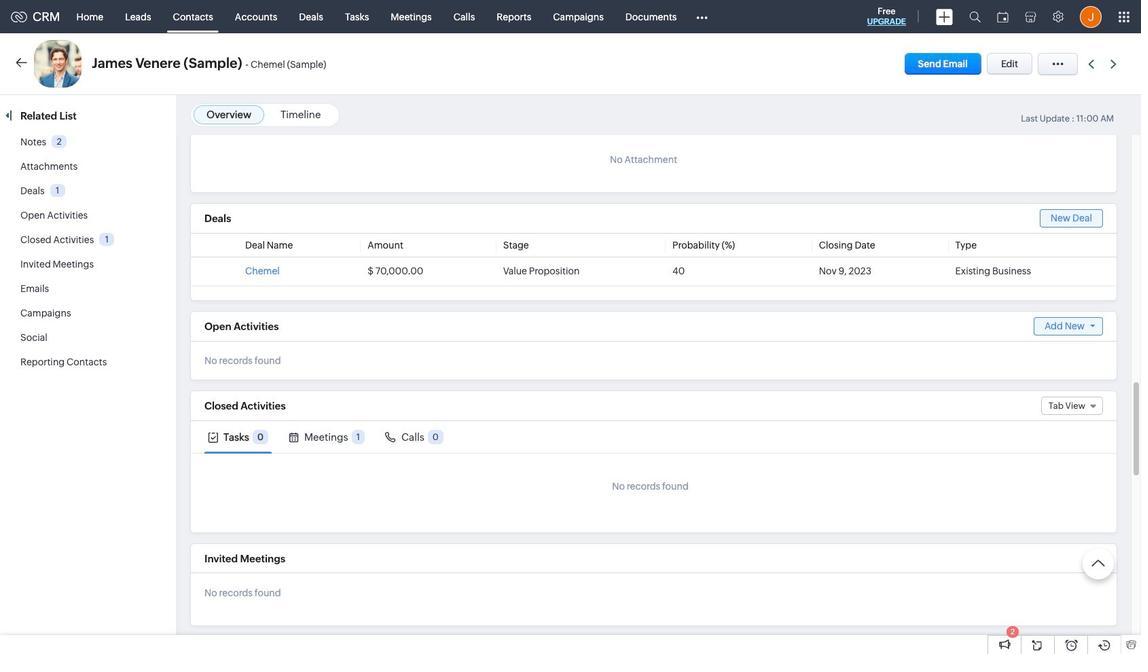 Task type: vqa. For each thing, say whether or not it's contained in the screenshot.
visits at the top right of the page
no



Task type: describe. For each thing, give the bounding box(es) containing it.
calendar image
[[998, 11, 1009, 22]]

next record image
[[1111, 59, 1120, 68]]

search element
[[962, 0, 990, 33]]

profile element
[[1073, 0, 1111, 33]]

create menu element
[[928, 0, 962, 33]]

1 tab from the left
[[205, 421, 272, 453]]



Task type: locate. For each thing, give the bounding box(es) containing it.
tab
[[205, 421, 272, 453], [285, 421, 368, 453], [382, 421, 447, 453]]

None field
[[1042, 397, 1104, 415]]

Other Modules field
[[688, 6, 717, 28]]

profile image
[[1081, 6, 1102, 28]]

3 tab from the left
[[382, 421, 447, 453]]

1 horizontal spatial tab
[[285, 421, 368, 453]]

2 horizontal spatial tab
[[382, 421, 447, 453]]

logo image
[[11, 11, 27, 22]]

search image
[[970, 11, 981, 22]]

2 tab from the left
[[285, 421, 368, 453]]

tab list
[[191, 421, 1117, 454]]

0 horizontal spatial tab
[[205, 421, 272, 453]]

create menu image
[[937, 8, 954, 25]]

previous record image
[[1089, 59, 1095, 68]]



